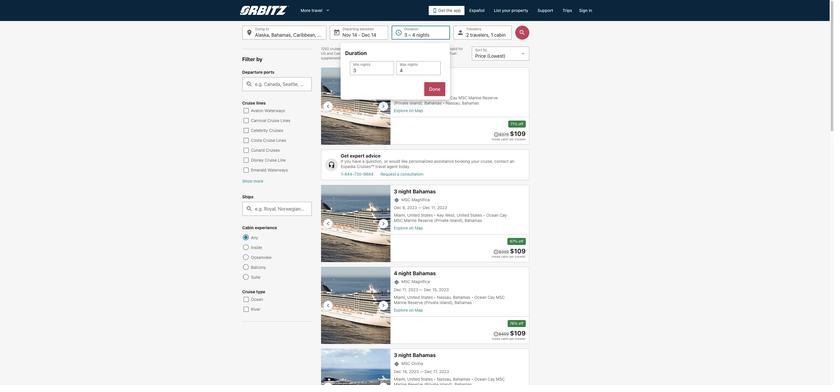 Task type: vqa. For each thing, say whether or not it's contained in the screenshot.
explore on map button
yes



Task type: describe. For each thing, give the bounding box(es) containing it.
bahamas inside 4 night bahamas msc magnifica
[[413, 71, 436, 77]]

nov for nov 14 - dec 14
[[343, 32, 351, 38]]

dec 14, 2023 — dec 17, 2023 miami, united states • nassau, bahamas • ocean cay msc marine reserve (private island), bahamas
[[394, 370, 505, 386]]

1 off from the top
[[519, 122, 524, 126]]

inside cabin per traveler for 3 night bahamas
[[492, 255, 526, 259]]

lines for costa cruise lines
[[276, 138, 286, 143]]

available
[[394, 47, 409, 51]]

per for 11,
[[510, 337, 514, 341]]

costa
[[251, 138, 262, 143]]

may
[[341, 56, 348, 60]]

fuel
[[450, 51, 457, 56]]

fees,
[[387, 51, 395, 56]]

explore for nov 27, 2023 — dec 1, 2023 miami, united states • ocean cay msc marine reserve (private island), bahamas • nassau, bahamas explore on map
[[394, 108, 408, 113]]

explore on map button for 11,
[[394, 308, 509, 313]]

1 14 from the left
[[352, 32, 357, 38]]

valid
[[450, 47, 458, 51]]

get the app link
[[429, 6, 465, 15]]

dec inside nov 27, 2023 — dec 1, 2023 miami, united states • ocean cay msc marine reserve (private island), bahamas • nassau, bahamas explore on map
[[425, 88, 432, 93]]

carnival
[[251, 118, 266, 123]]

cabin experience
[[242, 226, 277, 230]]

canadian
[[334, 51, 349, 56]]

the
[[446, 8, 453, 13]]

type
[[256, 290, 265, 295]]

cruise for carnival
[[267, 118, 279, 123]]

duration
[[345, 50, 367, 56]]

24
[[427, 47, 432, 51]]

avalon
[[251, 108, 263, 113]]

ocean inside dec 8, 2023 — dec 11, 2023 miami, united states • key west, united states • ocean cay msc marine reserve (private island), bahamas explore on map
[[487, 213, 499, 218]]

show next image image for 11,
[[380, 303, 387, 310]]

- inside nov 14 - dec 14 "button"
[[358, 32, 361, 38]]

states for 17,
[[421, 377, 433, 382]]

2023 down 4 night bahamas
[[408, 288, 418, 293]]

msc inside dec 8, 2023 — dec 11, 2023 miami, united states • key west, united states • ocean cay msc marine reserve (private island), bahamas explore on map
[[394, 218, 403, 223]]

miami, for 14,
[[394, 377, 406, 382]]

today.
[[399, 164, 410, 169]]

request a consultation
[[381, 172, 424, 177]]

mexico
[[335, 32, 350, 38]]

have
[[352, 159, 361, 164]]

on for 11,
[[409, 308, 414, 313]]

list your property
[[494, 8, 529, 13]]

expert
[[350, 154, 365, 159]]

730-
[[354, 172, 363, 177]]

cruise for disney
[[265, 158, 277, 163]]

cruise type
[[242, 290, 265, 295]]

a inside list
[[397, 172, 399, 177]]

states for 1,
[[421, 95, 433, 100]]

alaska,
[[255, 32, 270, 38]]

disney cruise line
[[251, 158, 286, 163]]

or
[[384, 159, 388, 164]]

within
[[410, 47, 419, 51]]

2 14 from the left
[[371, 32, 376, 38]]

more
[[254, 179, 263, 184]]

cabin for night
[[501, 138, 509, 141]]

17,
[[433, 370, 438, 375]]

oceanview
[[251, 255, 272, 260]]

msc cruises usa image for msc divina
[[394, 362, 402, 367]]

map for 27,
[[415, 108, 423, 113]]

1 horizontal spatial and
[[396, 51, 402, 56]]

small image for 3 night bahamas
[[494, 250, 499, 255]]

cabin inside the '2 travelers, 1 cabin' dropdown button
[[494, 32, 506, 38]]

76%
[[510, 322, 518, 326]]

per inside 1292 cruises found - prices are per traveler, available within last 24 hours and valid for us and canadian residents only. taxes, fees, and port expenses not included. fuel supplement may apply.
[[374, 47, 379, 51]]

msc cruises usa image
[[394, 280, 402, 285]]

msc inside nov 27, 2023 — dec 1, 2023 miami, united states • ocean cay msc marine reserve (private island), bahamas • nassau, bahamas explore on map
[[459, 95, 468, 100]]

2023 right 1,
[[437, 88, 447, 93]]

cruises for celebrity cruises
[[269, 128, 283, 133]]

msc inside 4 night bahamas msc magnifica
[[402, 80, 411, 85]]

departure ports
[[242, 70, 275, 75]]

contact
[[494, 159, 509, 164]]

— for 15,
[[419, 288, 423, 293]]

show more button
[[242, 179, 312, 184]]

miami, for 27,
[[394, 95, 406, 100]]

1,
[[433, 88, 436, 93]]

costa cruise lines
[[251, 138, 286, 143]]

europe,
[[318, 32, 334, 38]]

request
[[381, 172, 396, 177]]

port
[[403, 51, 410, 56]]

get the app
[[438, 8, 461, 13]]

4 night bahamas
[[394, 271, 436, 277]]

filter by
[[242, 56, 263, 62]]

taxes,
[[375, 51, 386, 56]]

like
[[402, 159, 408, 164]]

agent
[[387, 164, 398, 169]]

balcony
[[251, 265, 266, 270]]

nov for nov 27, 2023 — dec 1, 2023 miami, united states • ocean cay msc marine reserve (private island), bahamas • nassau, bahamas explore on map
[[394, 88, 401, 93]]

español
[[470, 8, 485, 13]]

cruises
[[330, 47, 342, 51]]

nights
[[417, 32, 430, 38]]

island), inside dec 11, 2023 — dec 15, 2023 miami, united states • nassau, bahamas • ocean cay msc marine reserve (private island), bahamas explore on map
[[440, 300, 454, 305]]

on for 27,
[[409, 108, 414, 113]]

sign in button
[[577, 5, 595, 16]]

expedia
[[341, 164, 356, 169]]

3 – 4 nights
[[405, 32, 430, 38]]

divina
[[412, 362, 423, 367]]

dec left 8,
[[394, 206, 401, 210]]

small image for 4 night bahamas
[[494, 332, 499, 337]]

2
[[466, 32, 469, 38]]

$379 button
[[494, 132, 509, 138]]

cruises for cunard cruises
[[266, 148, 280, 153]]

supplement
[[321, 56, 340, 60]]

2023 right 15,
[[439, 288, 449, 293]]

night for dec 8, 2023 — dec 11, 2023
[[399, 189, 412, 195]]

per for night
[[510, 138, 514, 141]]

more travel button
[[296, 5, 335, 16]]

inside for 3 night bahamas
[[492, 255, 500, 259]]

cay inside dec 11, 2023 — dec 15, 2023 miami, united states • nassau, bahamas • ocean cay msc marine reserve (private island), bahamas explore on map
[[488, 295, 495, 300]]

76% off
[[510, 322, 524, 326]]

inside
[[251, 245, 262, 250]]

explore for dec 11, 2023 — dec 15, 2023 miami, united states • nassau, bahamas • ocean cay msc marine reserve (private island), bahamas explore on map
[[394, 308, 408, 313]]

united for 17,
[[407, 377, 420, 382]]

dec 11, 2023 — dec 15, 2023 miami, united states • nassau, bahamas • ocean cay msc marine reserve (private island), bahamas explore on map
[[394, 288, 505, 313]]

9884
[[363, 172, 374, 177]]

night inside 4 night bahamas msc magnifica
[[399, 71, 412, 77]]

emerald waterways
[[251, 168, 288, 173]]

11, inside dec 11, 2023 — dec 15, 2023 miami, united states • nassau, bahamas • ocean cay msc marine reserve (private island), bahamas explore on map
[[403, 288, 407, 293]]

advice
[[366, 154, 381, 159]]

west,
[[445, 213, 456, 218]]

travelers,
[[470, 32, 490, 38]]

marine inside dec 11, 2023 — dec 15, 2023 miami, united states • nassau, bahamas • ocean cay msc marine reserve (private island), bahamas explore on map
[[394, 300, 407, 305]]

cay inside nov 27, 2023 — dec 1, 2023 miami, united states • ocean cay msc marine reserve (private island), bahamas • nassau, bahamas explore on map
[[450, 95, 458, 100]]

key
[[437, 213, 444, 218]]

small image
[[494, 132, 499, 138]]

ocean inside nov 27, 2023 — dec 1, 2023 miami, united states • ocean cay msc marine reserve (private island), bahamas • nassau, bahamas explore on map
[[437, 95, 449, 100]]

2 travelers, 1 cabin button
[[454, 26, 512, 40]]

miami, for 11,
[[394, 295, 406, 300]]

lines
[[256, 101, 266, 106]]

1 inside cabin per traveler from the top
[[492, 138, 526, 141]]

only.
[[367, 51, 374, 56]]

nov 14 - dec 14 button
[[330, 26, 388, 40]]

get for expert
[[341, 154, 349, 159]]

— for 1,
[[420, 88, 424, 93]]

app
[[454, 8, 461, 13]]

assistance
[[434, 159, 454, 164]]

71% off
[[511, 122, 524, 126]]

celebrity cruises
[[251, 128, 283, 133]]

$459
[[499, 332, 509, 337]]

united for 11,
[[407, 213, 420, 218]]

orbitz logo image
[[240, 6, 289, 15]]

search image
[[519, 29, 526, 36]]

3 for msc magnifica
[[394, 189, 397, 195]]

celebrity
[[251, 128, 268, 133]]

msc divina
[[402, 362, 423, 367]]

2023 up key on the right bottom
[[437, 206, 447, 210]]

reserve inside nov 27, 2023 — dec 1, 2023 miami, united states • ocean cay msc marine reserve (private island), bahamas • nassau, bahamas explore on map
[[483, 95, 498, 100]]

nassau, inside nov 27, 2023 — dec 1, 2023 miami, united states • ocean cay msc marine reserve (private island), bahamas • nassau, bahamas explore on map
[[446, 101, 461, 106]]

$339
[[499, 250, 509, 255]]

msc magnifica for 4
[[402, 280, 430, 285]]

list
[[494, 8, 501, 13]]

3 night bahamas for divina
[[394, 353, 436, 359]]

states for 15,
[[421, 295, 433, 300]]

united for 15,
[[407, 295, 420, 300]]

marine inside nov 27, 2023 — dec 1, 2023 miami, united states • ocean cay msc marine reserve (private island), bahamas • nassau, bahamas explore on map
[[469, 95, 482, 100]]

your inside get expert advice if you have a question, or would like personalized assistance booking your cruise, contact an expedia cruises™ travel agent today.
[[471, 159, 480, 164]]

island), inside dec 8, 2023 — dec 11, 2023 miami, united states • key west, united states • ocean cay msc marine reserve (private island), bahamas explore on map
[[450, 218, 464, 223]]

apply.
[[349, 56, 359, 60]]

list your property link
[[489, 5, 533, 16]]

14,
[[403, 370, 408, 375]]

island), inside dec 14, 2023 — dec 17, 2023 miami, united states • nassau, bahamas • ocean cay msc marine reserve (private island), bahamas
[[440, 382, 454, 386]]

you
[[345, 159, 351, 164]]

1 enter a number number field from the left
[[350, 61, 394, 75]]

dec left the '17,'
[[425, 370, 432, 375]]

reserve inside dec 8, 2023 — dec 11, 2023 miami, united states • key west, united states • ocean cay msc marine reserve (private island), bahamas explore on map
[[418, 218, 433, 223]]

4 show next image image from the top
[[380, 385, 387, 386]]



Task type: locate. For each thing, give the bounding box(es) containing it.
1 vertical spatial -
[[353, 47, 355, 51]]

nov inside nov 14 - dec 14 "button"
[[343, 32, 351, 38]]

get up if
[[341, 154, 349, 159]]

1 night from the top
[[399, 71, 412, 77]]

explore down 27,
[[394, 108, 408, 113]]

4 up msc cruises usa icon
[[394, 271, 397, 277]]

off for 3 night bahamas
[[519, 240, 524, 244]]

1 horizontal spatial travel
[[376, 164, 386, 169]]

1-844-730-9884 link
[[341, 172, 374, 177]]

2023 right the '17,'
[[439, 370, 449, 375]]

1 3 night bahamas from the top
[[394, 189, 436, 195]]

1 explore on map button from the top
[[394, 108, 509, 114]]

inside down $339 button
[[492, 255, 500, 259]]

2 magnifica from the top
[[412, 198, 430, 203]]

1 vertical spatial lines
[[276, 138, 286, 143]]

0 vertical spatial map
[[415, 108, 423, 113]]

2 vertical spatial magnifica
[[412, 280, 430, 285]]

get right leading icon
[[438, 8, 445, 13]]

on inside dec 11, 2023 — dec 15, 2023 miami, united states • nassau, bahamas • ocean cay msc marine reserve (private island), bahamas explore on map
[[409, 308, 414, 313]]

2 explore on map button from the top
[[394, 226, 509, 231]]

1 vertical spatial small image
[[494, 332, 499, 337]]

3 miami, from the top
[[394, 295, 406, 300]]

$339 button
[[494, 250, 509, 255]]

msc cruises usa image down request a consultation link
[[394, 198, 402, 203]]

0 vertical spatial explore on map button
[[394, 108, 509, 114]]

3 explore from the top
[[394, 308, 408, 313]]

2 vertical spatial 4
[[394, 271, 397, 277]]

1 vertical spatial nassau,
[[437, 295, 452, 300]]

0 vertical spatial explore
[[394, 108, 408, 113]]

cay inside dec 8, 2023 — dec 11, 2023 miami, united states • key west, united states • ocean cay msc marine reserve (private island), bahamas explore on map
[[500, 213, 507, 218]]

-
[[358, 32, 361, 38], [353, 47, 355, 51]]

map inside dec 8, 2023 — dec 11, 2023 miami, united states • key west, united states • ocean cay msc marine reserve (private island), bahamas explore on map
[[415, 226, 423, 231]]

1 vertical spatial explore
[[394, 226, 408, 231]]

2 miami, from the top
[[394, 213, 406, 218]]

states right west,
[[470, 213, 482, 218]]

2 show previous image image from the top
[[325, 220, 332, 227]]

dec left 15,
[[424, 288, 432, 293]]

magnifica inside 4 night bahamas msc magnifica
[[412, 80, 430, 85]]

sign
[[579, 8, 588, 13]]

1-
[[341, 172, 345, 177]]

inside cabin per traveler down $379
[[492, 138, 526, 141]]

cruise left type
[[242, 290, 255, 295]]

per down 71%
[[510, 138, 514, 141]]

nassau, for 17,
[[437, 377, 452, 382]]

night up 27,
[[399, 71, 412, 77]]

states inside dec 14, 2023 — dec 17, 2023 miami, united states • nassau, bahamas • ocean cay msc marine reserve (private island), bahamas
[[421, 377, 433, 382]]

(private down the '17,'
[[424, 382, 439, 386]]

nov 14 - dec 14
[[343, 32, 376, 38]]

1 msc cruises usa image from the top
[[394, 198, 402, 203]]

miami, inside dec 8, 2023 — dec 11, 2023 miami, united states • key west, united states • ocean cay msc marine reserve (private island), bahamas explore on map
[[394, 213, 406, 218]]

3 $109 from the top
[[510, 330, 526, 337]]

night for dec 11, 2023 — dec 15, 2023
[[399, 271, 412, 277]]

- inside 1292 cruises found - prices are per traveler, available within last 24 hours and valid for us and canadian residents only. taxes, fees, and port expenses not included. fuel supplement may apply.
[[353, 47, 355, 51]]

ports
[[264, 70, 275, 75]]

per up taxes,
[[374, 47, 379, 51]]

traveler down 76% off
[[515, 337, 526, 341]]

0 vertical spatial a
[[362, 159, 365, 164]]

your
[[502, 8, 511, 13], [471, 159, 480, 164]]

0 vertical spatial cruises
[[269, 128, 283, 133]]

1 horizontal spatial your
[[502, 8, 511, 13]]

4 night bahamas msc magnifica
[[394, 71, 436, 85]]

2023 right 8,
[[407, 206, 417, 210]]

travel down or
[[376, 164, 386, 169]]

request a consultation link
[[381, 172, 424, 177]]

united down 27,
[[407, 95, 420, 100]]

night for dec 14, 2023 — dec 17, 2023
[[399, 353, 412, 359]]

1 vertical spatial $109
[[510, 248, 526, 255]]

cay inside dec 14, 2023 — dec 17, 2023 miami, united states • nassau, bahamas • ocean cay msc marine reserve (private island), bahamas
[[488, 377, 495, 382]]

united inside dec 11, 2023 — dec 15, 2023 miami, united states • nassau, bahamas • ocean cay msc marine reserve (private island), bahamas explore on map
[[407, 295, 420, 300]]

waterways up the carnival cruise lines
[[265, 108, 285, 113]]

1 show next image image from the top
[[380, 103, 387, 110]]

0 vertical spatial msc magnifica
[[402, 198, 430, 203]]

traveler
[[515, 138, 526, 141], [515, 255, 526, 259], [515, 337, 526, 341]]

3 explore on map button from the top
[[394, 308, 509, 313]]

explore on map button for night
[[394, 108, 509, 114]]

nassau, inside dec 14, 2023 — dec 17, 2023 miami, united states • nassau, bahamas • ocean cay msc marine reserve (private island), bahamas
[[437, 377, 452, 382]]

4 night from the top
[[399, 353, 412, 359]]

msc magnifica up 8,
[[402, 198, 430, 203]]

14
[[352, 32, 357, 38], [371, 32, 376, 38]]

show previous image image
[[325, 103, 332, 110], [325, 220, 332, 227], [325, 303, 332, 310], [325, 385, 332, 386]]

2 explore from the top
[[394, 226, 408, 231]]

dec
[[362, 32, 370, 38], [425, 88, 432, 93], [394, 206, 401, 210], [423, 206, 430, 210], [394, 288, 401, 293], [424, 288, 432, 293], [394, 370, 401, 375], [425, 370, 432, 375]]

1 vertical spatial nov
[[394, 88, 401, 93]]

done button
[[425, 82, 445, 96]]

marine inside dec 8, 2023 — dec 11, 2023 miami, united states • key west, united states • ocean cay msc marine reserve (private island), bahamas explore on map
[[404, 218, 417, 223]]

3 for msc divina
[[394, 353, 397, 359]]

1 vertical spatial msc magnifica
[[402, 280, 430, 285]]

map for 11,
[[415, 308, 423, 313]]

0 vertical spatial traveler
[[515, 138, 526, 141]]

travel right more
[[312, 8, 323, 13]]

$109 for 3 night bahamas
[[510, 248, 526, 255]]

night
[[399, 71, 412, 77], [399, 189, 412, 195], [399, 271, 412, 277], [399, 353, 412, 359]]

— left 15,
[[419, 288, 423, 293]]

msc magnifica image for 8,
[[321, 185, 391, 263]]

explore on map button down 1,
[[394, 108, 509, 114]]

4 right –
[[412, 32, 415, 38]]

small image
[[494, 250, 499, 255], [494, 332, 499, 337]]

show previous image image for 8,
[[325, 220, 332, 227]]

2 vertical spatial msc magnifica image
[[321, 267, 391, 345]]

4 inside dropdown button
[[412, 32, 415, 38]]

for
[[459, 47, 463, 51]]

0 horizontal spatial enter a number number field
[[350, 61, 394, 75]]

list
[[341, 172, 526, 177]]

1 vertical spatial 4
[[394, 71, 397, 77]]

3 traveler from the top
[[515, 337, 526, 341]]

united inside dec 14, 2023 — dec 17, 2023 miami, united states • nassau, bahamas • ocean cay msc marine reserve (private island), bahamas
[[407, 377, 420, 382]]

2 inside from the top
[[492, 255, 500, 259]]

1 vertical spatial on
[[409, 226, 414, 231]]

bahamas,
[[272, 32, 292, 38]]

(private down 27,
[[394, 101, 409, 106]]

0 vertical spatial get
[[438, 8, 445, 13]]

Enter a number number field
[[350, 61, 394, 75], [397, 61, 441, 75]]

msc magnifica for 3
[[402, 198, 430, 203]]

0 vertical spatial on
[[409, 108, 414, 113]]

off right '67%'
[[519, 240, 524, 244]]

dec left 1,
[[425, 88, 432, 93]]

0 vertical spatial 3
[[405, 32, 407, 38]]

united inside nov 27, 2023 — dec 1, 2023 miami, united states • ocean cay msc marine reserve (private island), bahamas • nassau, bahamas explore on map
[[407, 95, 420, 100]]

enter a number number field down only.
[[350, 61, 394, 75]]

cabin down $379
[[501, 138, 509, 141]]

waterways for avalon waterways
[[265, 108, 285, 113]]

msc magnifica image for 11,
[[321, 267, 391, 345]]

per down '67%'
[[510, 255, 514, 259]]

1 vertical spatial your
[[471, 159, 480, 164]]

per for 8,
[[510, 255, 514, 259]]

msc magnifica image
[[321, 68, 391, 145], [321, 185, 391, 263], [321, 267, 391, 345]]

miami, inside nov 27, 2023 — dec 1, 2023 miami, united states • ocean cay msc marine reserve (private island), bahamas • nassau, bahamas explore on map
[[394, 95, 406, 100]]

3 show next image image from the top
[[380, 303, 387, 310]]

msc inside dec 14, 2023 — dec 17, 2023 miami, united states • nassau, bahamas • ocean cay msc marine reserve (private island), bahamas
[[496, 377, 505, 382]]

united down 4 night bahamas
[[407, 295, 420, 300]]

0 horizontal spatial travel
[[312, 8, 323, 13]]

booking
[[455, 159, 470, 164]]

0 vertical spatial small image
[[494, 250, 499, 255]]

1 show previous image image from the top
[[325, 103, 332, 110]]

2 show next image image from the top
[[380, 220, 387, 227]]

3 night bahamas for magnifica
[[394, 189, 436, 195]]

3 night from the top
[[399, 271, 412, 277]]

a inside get expert advice if you have a question, or would like personalized assistance booking your cruise, contact an expedia cruises™ travel agent today.
[[362, 159, 365, 164]]

show next image image
[[380, 103, 387, 110], [380, 220, 387, 227], [380, 303, 387, 310], [380, 385, 387, 386]]

1 vertical spatial waterways
[[268, 168, 288, 173]]

avalon waterways
[[251, 108, 285, 113]]

cruise up avalon
[[242, 101, 255, 106]]

dec inside "button"
[[362, 32, 370, 38]]

3 magnifica from the top
[[412, 280, 430, 285]]

0 vertical spatial travel
[[312, 8, 323, 13]]

nov
[[343, 32, 351, 38], [394, 88, 401, 93]]

explore
[[394, 108, 408, 113], [394, 226, 408, 231], [394, 308, 408, 313]]

explore on map button down west,
[[394, 226, 509, 231]]

island), inside nov 27, 2023 — dec 1, 2023 miami, united states • ocean cay msc marine reserve (private island), bahamas • nassau, bahamas explore on map
[[410, 101, 424, 106]]

night up 'msc divina'
[[399, 353, 412, 359]]

3 map from the top
[[415, 308, 423, 313]]

1 vertical spatial inside cabin per traveler
[[492, 255, 526, 259]]

(private down 15,
[[424, 300, 439, 305]]

3
[[405, 32, 407, 38], [394, 189, 397, 195], [394, 353, 397, 359]]

marine inside dec 14, 2023 — dec 17, 2023 miami, united states • nassau, bahamas • ocean cay msc marine reserve (private island), bahamas
[[394, 382, 407, 386]]

0 vertical spatial -
[[358, 32, 361, 38]]

— inside dec 11, 2023 — dec 15, 2023 miami, united states • nassau, bahamas • ocean cay msc marine reserve (private island), bahamas explore on map
[[419, 288, 423, 293]]

river
[[251, 307, 261, 312]]

states down done
[[421, 95, 433, 100]]

inside cabin per traveler
[[492, 138, 526, 141], [492, 255, 526, 259], [492, 337, 526, 341]]

nassau, inside dec 11, 2023 — dec 15, 2023 miami, united states • nassau, bahamas • ocean cay msc marine reserve (private island), bahamas explore on map
[[437, 295, 452, 300]]

0 horizontal spatial get
[[341, 154, 349, 159]]

0 vertical spatial magnifica
[[412, 80, 430, 85]]

alaska, bahamas, caribbean, europe, mexico
[[255, 32, 350, 38]]

magnifica down 4 night bahamas
[[412, 280, 430, 285]]

0 vertical spatial inside
[[492, 138, 500, 141]]

travel inside get expert advice if you have a question, or would like personalized assistance booking your cruise, contact an expedia cruises™ travel agent today.
[[376, 164, 386, 169]]

explore down msc cruises usa icon
[[394, 308, 408, 313]]

1 magnifica from the top
[[412, 80, 430, 85]]

show previous image image for 11,
[[325, 303, 332, 310]]

united right west,
[[457, 213, 469, 218]]

0 vertical spatial 11,
[[431, 206, 436, 210]]

cunard cruises
[[251, 148, 280, 153]]

(private inside dec 11, 2023 — dec 15, 2023 miami, united states • nassau, bahamas • ocean cay msc marine reserve (private island), bahamas explore on map
[[424, 300, 439, 305]]

4 inside 4 night bahamas msc magnifica
[[394, 71, 397, 77]]

2 vertical spatial nassau,
[[437, 377, 452, 382]]

0 vertical spatial inside cabin per traveler
[[492, 138, 526, 141]]

15,
[[433, 288, 438, 293]]

explore on map button down 15,
[[394, 308, 509, 313]]

1 vertical spatial msc magnifica image
[[321, 185, 391, 263]]

included.
[[434, 51, 449, 56]]

$109 down '67% off'
[[510, 248, 526, 255]]

(private inside nov 27, 2023 — dec 1, 2023 miami, united states • ocean cay msc marine reserve (private island), bahamas • nassau, bahamas explore on map
[[394, 101, 409, 106]]

(private
[[394, 101, 409, 106], [434, 218, 449, 223], [424, 300, 439, 305], [424, 382, 439, 386]]

traveler down 71% off
[[515, 138, 526, 141]]

0 vertical spatial 4
[[412, 32, 415, 38]]

3 show previous image image from the top
[[325, 303, 332, 310]]

2 $109 from the top
[[510, 248, 526, 255]]

1 $109 from the top
[[510, 130, 526, 138]]

msc cruises usa image
[[394, 198, 402, 203], [394, 362, 402, 367]]

cruises
[[269, 128, 283, 133], [266, 148, 280, 153]]

— left 1,
[[420, 88, 424, 93]]

0 horizontal spatial 11,
[[403, 288, 407, 293]]

2 traveler from the top
[[515, 255, 526, 259]]

dec right 8,
[[423, 206, 430, 210]]

3 inside dropdown button
[[405, 32, 407, 38]]

lines down the celebrity cruises
[[276, 138, 286, 143]]

2 vertical spatial explore
[[394, 308, 408, 313]]

an
[[510, 159, 514, 164]]

support link
[[533, 5, 558, 16]]

are
[[367, 47, 373, 51]]

3 inside cabin per traveler from the top
[[492, 337, 526, 341]]

1 horizontal spatial get
[[438, 8, 445, 13]]

1 vertical spatial 3
[[394, 189, 397, 195]]

miami, down msc cruises usa icon
[[394, 295, 406, 300]]

states for 11,
[[421, 213, 433, 218]]

and up supplement
[[327, 51, 333, 56]]

cruise up emerald waterways
[[265, 158, 277, 163]]

more travel
[[301, 8, 323, 13]]

0 horizontal spatial your
[[471, 159, 480, 164]]

get inside get expert advice if you have a question, or would like personalized assistance booking your cruise, contact an expedia cruises™ travel agent today.
[[341, 154, 349, 159]]

2 msc cruises usa image from the top
[[394, 362, 402, 367]]

1 traveler from the top
[[515, 138, 526, 141]]

miami, down 8,
[[394, 213, 406, 218]]

disney
[[251, 158, 264, 163]]

1 vertical spatial a
[[397, 172, 399, 177]]

residents
[[350, 51, 366, 56]]

(private down key on the right bottom
[[434, 218, 449, 223]]

0 horizontal spatial nov
[[343, 32, 351, 38]]

waterways down line
[[268, 168, 288, 173]]

2 vertical spatial inside cabin per traveler
[[492, 337, 526, 341]]

2023 right 27,
[[409, 88, 419, 93]]

cruises down costa cruise lines
[[266, 148, 280, 153]]

us
[[321, 51, 326, 56]]

ocean inside dec 11, 2023 — dec 15, 2023 miami, united states • nassau, bahamas • ocean cay msc marine reserve (private island), bahamas explore on map
[[475, 295, 487, 300]]

miami, down 27,
[[394, 95, 406, 100]]

2 off from the top
[[519, 240, 524, 244]]

msc magnifica image for night
[[321, 68, 391, 145]]

— inside nov 27, 2023 — dec 1, 2023 miami, united states • ocean cay msc marine reserve (private island), bahamas • nassau, bahamas explore on map
[[420, 88, 424, 93]]

1 horizontal spatial a
[[397, 172, 399, 177]]

11, inside dec 8, 2023 — dec 11, 2023 miami, united states • key west, united states • ocean cay msc marine reserve (private island), bahamas explore on map
[[431, 206, 436, 210]]

1 vertical spatial cruises
[[266, 148, 280, 153]]

msc cruises usa image for msc magnifica
[[394, 198, 402, 203]]

off
[[519, 122, 524, 126], [519, 240, 524, 244], [519, 322, 524, 326]]

off right 76%
[[519, 322, 524, 326]]

lines for carnival cruise lines
[[281, 118, 291, 123]]

2023 down 'msc divina'
[[409, 370, 419, 375]]

2 vertical spatial inside
[[492, 337, 500, 341]]

4 for 4 night bahamas
[[394, 271, 397, 277]]

states down 15,
[[421, 295, 433, 300]]

united
[[407, 95, 420, 100], [407, 213, 420, 218], [457, 213, 469, 218], [407, 295, 420, 300], [407, 377, 420, 382]]

cabin down $459
[[501, 337, 509, 341]]

miami, down 14,
[[394, 377, 406, 382]]

4 for 4 night bahamas msc magnifica
[[394, 71, 397, 77]]

1 vertical spatial 11,
[[403, 288, 407, 293]]

united for 1,
[[407, 95, 420, 100]]

1 vertical spatial msc cruises usa image
[[394, 362, 402, 367]]

question,
[[366, 159, 383, 164]]

3 on from the top
[[409, 308, 414, 313]]

found
[[343, 47, 352, 51]]

2 msc magnifica from the top
[[402, 280, 430, 285]]

- up residents
[[353, 47, 355, 51]]

list containing 1-844-730-9884
[[341, 172, 526, 177]]

1 horizontal spatial 14
[[371, 32, 376, 38]]

1 vertical spatial travel
[[376, 164, 386, 169]]

cruise lines
[[242, 101, 266, 106]]

miami, inside dec 14, 2023 — dec 17, 2023 miami, united states • nassau, bahamas • ocean cay msc marine reserve (private island), bahamas
[[394, 377, 406, 382]]

show next image image for night
[[380, 103, 387, 110]]

inside cabin per traveler down $339
[[492, 255, 526, 259]]

3 night bahamas up divina
[[394, 353, 436, 359]]

2 inside cabin per traveler from the top
[[492, 255, 526, 259]]

1 vertical spatial magnifica
[[412, 198, 430, 203]]

0 vertical spatial your
[[502, 8, 511, 13]]

0 vertical spatial nassau,
[[446, 101, 461, 106]]

cay
[[450, 95, 458, 100], [500, 213, 507, 218], [488, 295, 495, 300], [488, 377, 495, 382]]

1 vertical spatial explore on map button
[[394, 226, 509, 231]]

dec down msc cruises usa icon
[[394, 288, 401, 293]]

miami, for 8,
[[394, 213, 406, 218]]

14 up are
[[371, 32, 376, 38]]

magnifica for 3 night bahamas
[[412, 198, 430, 203]]

ships
[[242, 195, 254, 200]]

united down 14,
[[407, 377, 420, 382]]

map inside nov 27, 2023 — dec 1, 2023 miami, united states • ocean cay msc marine reserve (private island), bahamas • nassau, bahamas explore on map
[[415, 108, 423, 113]]

2 vertical spatial 3
[[394, 353, 397, 359]]

show previous image image for night
[[325, 103, 332, 110]]

0 vertical spatial 3 night bahamas
[[394, 189, 436, 195]]

0 vertical spatial waterways
[[265, 108, 285, 113]]

español button
[[465, 5, 489, 16]]

cruise down avalon waterways
[[267, 118, 279, 123]]

1 on from the top
[[409, 108, 414, 113]]

msc cruises usa image left divina
[[394, 362, 402, 367]]

night up msc cruises usa icon
[[399, 271, 412, 277]]

show
[[242, 179, 253, 184]]

1 inside from the top
[[492, 138, 500, 141]]

miami, inside dec 11, 2023 — dec 15, 2023 miami, united states • nassau, bahamas • ocean cay msc marine reserve (private island), bahamas explore on map
[[394, 295, 406, 300]]

night up 8,
[[399, 189, 412, 195]]

nov 27, 2023 — dec 1, 2023 miami, united states • ocean cay msc marine reserve (private island), bahamas • nassau, bahamas explore on map
[[394, 88, 498, 113]]

1 vertical spatial get
[[341, 154, 349, 159]]

msc inside dec 11, 2023 — dec 15, 2023 miami, united states • nassau, bahamas • ocean cay msc marine reserve (private island), bahamas explore on map
[[496, 295, 505, 300]]

2 horizontal spatial and
[[443, 47, 449, 51]]

2 on from the top
[[409, 226, 414, 231]]

1292
[[321, 47, 329, 51]]

miami,
[[394, 95, 406, 100], [394, 213, 406, 218], [394, 295, 406, 300], [394, 377, 406, 382]]

4 down 1292 cruises found - prices are per traveler, available within last 24 hours and valid for us and canadian residents only. taxes, fees, and port expenses not included. fuel supplement may apply. at the top of the page
[[394, 71, 397, 77]]

2 night from the top
[[399, 189, 412, 195]]

on inside nov 27, 2023 — dec 1, 2023 miami, united states • ocean cay msc marine reserve (private island), bahamas • nassau, bahamas explore on map
[[409, 108, 414, 113]]

expenses
[[411, 51, 426, 56]]

0 horizontal spatial a
[[362, 159, 365, 164]]

1 map from the top
[[415, 108, 423, 113]]

1 vertical spatial 3 night bahamas
[[394, 353, 436, 359]]

— down divina
[[420, 370, 424, 375]]

2 vertical spatial map
[[415, 308, 423, 313]]

more
[[301, 8, 311, 13]]

$109 down 76% off
[[510, 330, 526, 337]]

united left key on the right bottom
[[407, 213, 420, 218]]

explore down 8,
[[394, 226, 408, 231]]

1 miami, from the top
[[394, 95, 406, 100]]

nassau, for 15,
[[437, 295, 452, 300]]

— for 17,
[[420, 370, 424, 375]]

2 vertical spatial on
[[409, 308, 414, 313]]

$109 for 4 night bahamas
[[510, 330, 526, 337]]

1 horizontal spatial enter a number number field
[[397, 61, 441, 75]]

explore inside dec 11, 2023 — dec 15, 2023 miami, united states • nassau, bahamas • ocean cay msc marine reserve (private island), bahamas explore on map
[[394, 308, 408, 313]]

0 vertical spatial off
[[519, 122, 524, 126]]

explore on map button
[[394, 108, 509, 114], [394, 226, 509, 231], [394, 308, 509, 313]]

msc magnifica
[[402, 198, 430, 203], [402, 280, 430, 285]]

a up "cruises™"
[[362, 159, 365, 164]]

4 show previous image image from the top
[[325, 385, 332, 386]]

enter a number number field down expenses on the top of page
[[397, 61, 441, 75]]

0 horizontal spatial -
[[353, 47, 355, 51]]

0 vertical spatial msc cruises usa image
[[394, 198, 402, 203]]

— for 11,
[[418, 206, 422, 210]]

1 explore from the top
[[394, 108, 408, 113]]

(private inside dec 8, 2023 — dec 11, 2023 miami, united states • key west, united states • ocean cay msc marine reserve (private island), bahamas explore on map
[[434, 218, 449, 223]]

ocean inside dec 14, 2023 — dec 17, 2023 miami, united states • nassau, bahamas • ocean cay msc marine reserve (private island), bahamas
[[475, 377, 487, 382]]

4 miami, from the top
[[394, 377, 406, 382]]

inside down $459 button
[[492, 337, 500, 341]]

leading image
[[433, 8, 437, 13]]

reserve inside dec 14, 2023 — dec 17, 2023 miami, united states • nassau, bahamas • ocean cay msc marine reserve (private island), bahamas
[[408, 382, 423, 386]]

spotlight icon image
[[328, 162, 335, 169]]

waterways for emerald waterways
[[268, 168, 288, 173]]

trips
[[563, 8, 572, 13]]

2 msc magnifica image from the top
[[321, 185, 391, 263]]

2 enter a number number field from the left
[[397, 61, 441, 75]]

1 msc magnifica from the top
[[402, 198, 430, 203]]

1 horizontal spatial 11,
[[431, 206, 436, 210]]

0 horizontal spatial 14
[[352, 32, 357, 38]]

bahamas inside dec 8, 2023 — dec 11, 2023 miami, united states • key west, united states • ocean cay msc marine reserve (private island), bahamas explore on map
[[465, 218, 482, 223]]

inside cabin per traveler for 4 night bahamas
[[492, 337, 526, 341]]

1 horizontal spatial nov
[[394, 88, 401, 93]]

1 vertical spatial traveler
[[515, 255, 526, 259]]

magnifica down the consultation
[[412, 198, 430, 203]]

1-844-730-9884
[[341, 172, 374, 177]]

0 horizontal spatial and
[[327, 51, 333, 56]]

states left key on the right bottom
[[421, 213, 433, 218]]

cabin for 11,
[[501, 337, 509, 341]]

3 inside from the top
[[492, 337, 500, 341]]

- up prices
[[358, 32, 361, 38]]

nov inside nov 27, 2023 — dec 1, 2023 miami, united states • ocean cay msc marine reserve (private island), bahamas • nassau, bahamas explore on map
[[394, 88, 401, 93]]

explore on map button for 8,
[[394, 226, 509, 231]]

nov left 27,
[[394, 88, 401, 93]]

magnifica up done
[[412, 80, 430, 85]]

traveler down '67% off'
[[515, 255, 526, 259]]

inside cabin per traveler down $459
[[492, 337, 526, 341]]

emerald
[[251, 168, 266, 173]]

— inside dec 8, 2023 — dec 11, 2023 miami, united states • key west, united states • ocean cay msc marine reserve (private island), bahamas explore on map
[[418, 206, 422, 210]]

1 vertical spatial off
[[519, 240, 524, 244]]

traveler for 3 night bahamas
[[515, 255, 526, 259]]

cabin right the 1
[[494, 32, 506, 38]]

1
[[491, 32, 493, 38]]

cruise for costa
[[263, 138, 275, 143]]

magnifica for 4 night bahamas
[[412, 280, 430, 285]]

travel inside dropdown button
[[312, 8, 323, 13]]

1 horizontal spatial -
[[358, 32, 361, 38]]

1 vertical spatial map
[[415, 226, 423, 231]]

2 map from the top
[[415, 226, 423, 231]]

msc divina image
[[321, 349, 391, 386]]

lines down avalon waterways
[[281, 118, 291, 123]]

inside
[[492, 138, 500, 141], [492, 255, 500, 259], [492, 337, 500, 341]]

1292 cruises found - prices are per traveler, available within last 24 hours and valid for us and canadian residents only. taxes, fees, and port expenses not included. fuel supplement may apply.
[[321, 47, 463, 60]]

caribbean,
[[293, 32, 316, 38]]

show next image image for 8,
[[380, 220, 387, 227]]

3 night bahamas down the consultation
[[394, 189, 436, 195]]

on inside dec 8, 2023 — dec 11, 2023 miami, united states • key west, united states • ocean cay msc marine reserve (private island), bahamas explore on map
[[409, 226, 414, 231]]

and down 'available'
[[396, 51, 402, 56]]

by
[[256, 56, 263, 62]]

(private inside dec 14, 2023 — dec 17, 2023 miami, united states • nassau, bahamas • ocean cay msc marine reserve (private island), bahamas
[[424, 382, 439, 386]]

get for the
[[438, 8, 445, 13]]

consultation
[[401, 172, 424, 177]]

0 vertical spatial nov
[[343, 32, 351, 38]]

last
[[420, 47, 426, 51]]

2 3 night bahamas from the top
[[394, 353, 436, 359]]

3 off from the top
[[519, 322, 524, 326]]

0 vertical spatial lines
[[281, 118, 291, 123]]

and
[[443, 47, 449, 51], [327, 51, 333, 56], [396, 51, 402, 56]]

inside down small image
[[492, 138, 500, 141]]

2 vertical spatial traveler
[[515, 337, 526, 341]]

2 vertical spatial explore on map button
[[394, 308, 509, 313]]

off for 4 night bahamas
[[519, 322, 524, 326]]

nov up found
[[343, 32, 351, 38]]

0 vertical spatial msc magnifica image
[[321, 68, 391, 145]]

inside for 4 night bahamas
[[492, 337, 500, 341]]

would
[[389, 159, 400, 164]]

— inside dec 14, 2023 — dec 17, 2023 miami, united states • nassau, bahamas • ocean cay msc marine reserve (private island), bahamas
[[420, 370, 424, 375]]

1 msc magnifica image from the top
[[321, 68, 391, 145]]

reserve inside dec 11, 2023 — dec 15, 2023 miami, united states • nassau, bahamas • ocean cay msc marine reserve (private island), bahamas explore on map
[[408, 300, 423, 305]]

2 vertical spatial $109
[[510, 330, 526, 337]]

sign in
[[579, 8, 592, 13]]

states inside dec 11, 2023 — dec 15, 2023 miami, united states • nassau, bahamas • ocean cay msc marine reserve (private island), bahamas explore on map
[[421, 295, 433, 300]]

states inside nov 27, 2023 — dec 1, 2023 miami, united states • ocean cay msc marine reserve (private island), bahamas • nassau, bahamas explore on map
[[421, 95, 433, 100]]

traveler for 4 night bahamas
[[515, 337, 526, 341]]

cabin for 8,
[[501, 255, 509, 259]]

— right 8,
[[418, 206, 422, 210]]

get inside get the app link
[[438, 8, 445, 13]]

your right list
[[502, 8, 511, 13]]

1 vertical spatial inside
[[492, 255, 500, 259]]

explore inside dec 8, 2023 — dec 11, 2023 miami, united states • key west, united states • ocean cay msc marine reserve (private island), bahamas explore on map
[[394, 226, 408, 231]]

explore inside nov 27, 2023 — dec 1, 2023 miami, united states • ocean cay msc marine reserve (private island), bahamas • nassau, bahamas explore on map
[[394, 108, 408, 113]]

3 msc magnifica image from the top
[[321, 267, 391, 345]]

marine
[[469, 95, 482, 100], [404, 218, 417, 223], [394, 300, 407, 305], [394, 382, 407, 386]]

dec left 14,
[[394, 370, 401, 375]]

2023
[[409, 88, 419, 93], [437, 88, 447, 93], [407, 206, 417, 210], [437, 206, 447, 210], [408, 288, 418, 293], [439, 288, 449, 293], [409, 370, 419, 375], [439, 370, 449, 375]]

0 vertical spatial $109
[[510, 130, 526, 138]]

map inside dec 11, 2023 — dec 15, 2023 miami, united states • nassau, bahamas • ocean cay msc marine reserve (private island), bahamas explore on map
[[415, 308, 423, 313]]

2 vertical spatial off
[[519, 322, 524, 326]]



